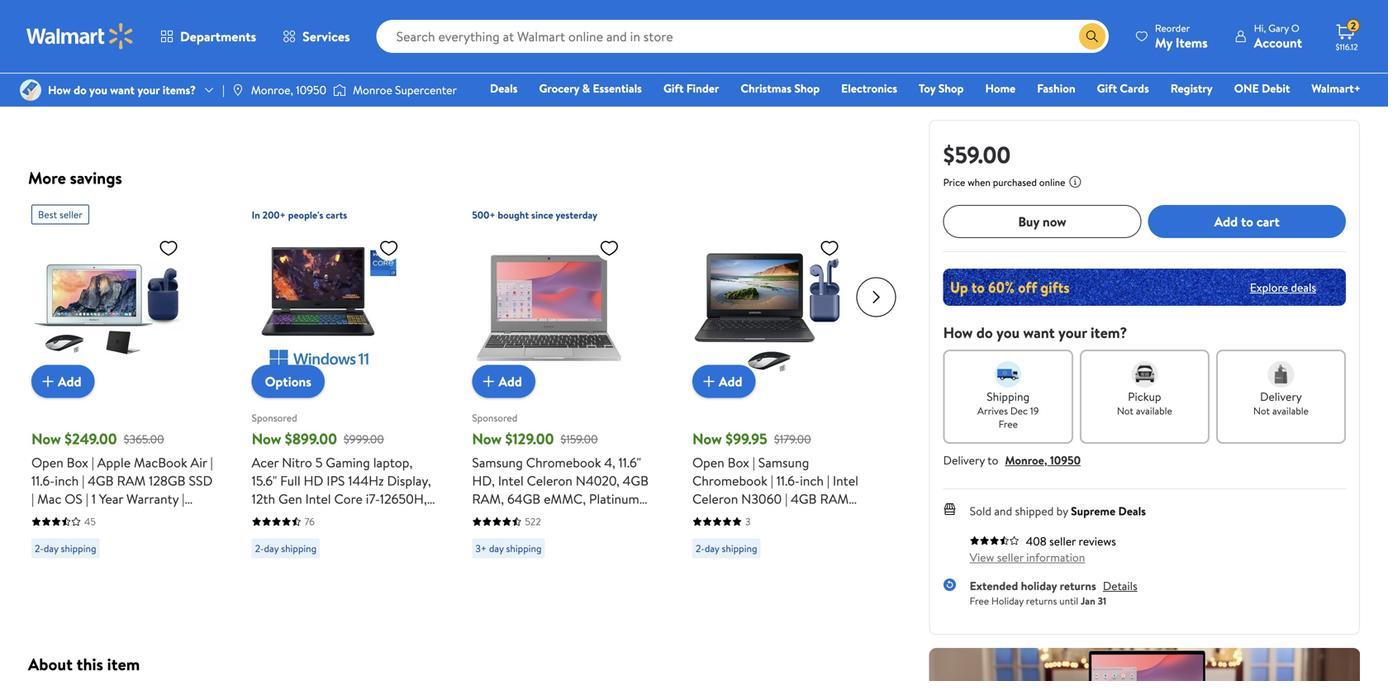 Task type: describe. For each thing, give the bounding box(es) containing it.
hd,
[[472, 472, 495, 490]]

3+ down 'walmart site-wide' 'search field'
[[696, 67, 707, 81]]

76
[[305, 515, 315, 529]]

shop for christmas shop
[[795, 80, 820, 96]]

shipping down 6
[[727, 67, 762, 81]]

departments button
[[147, 17, 270, 56]]

deals link
[[483, 79, 525, 97]]

$159.00
[[561, 431, 598, 447]]

this
[[77, 653, 103, 676]]

seller for 408
[[1050, 533, 1076, 549]]

in
[[252, 208, 260, 222]]

3 2- from the left
[[696, 541, 705, 555]]

your for items?
[[138, 82, 160, 98]]

3+ day shipping down 6
[[696, 67, 762, 81]]

3+ for 68
[[255, 67, 266, 81]]

pickup not available
[[1117, 388, 1173, 418]]

0 vertical spatial monroe,
[[251, 82, 293, 98]]

product group containing now $99.95
[[693, 198, 877, 614]]

open for $99.95
[[693, 453, 725, 472]]

12th
[[252, 490, 275, 508]]

items?
[[163, 82, 196, 98]]

2 2- from the left
[[255, 541, 264, 555]]

ssd inside now $249.00 $365.00 open box | apple macbook air | 11.6-inch | 4gb ram 128gb ssd | mac os | 1 year warranty | bundle: wireless mouse, black case, bluetooth/wireless airbuds by certified 2 day express
[[189, 472, 213, 490]]

you for how do you want your item?
[[997, 322, 1020, 343]]

16gb inside sponsored now $899.00 $999.00 acer nitro 5 gaming laptop, 15.6" full hd ips 144hz display, 12th gen intel core i7-12650h, nvidia geforce rtx 4050 laptop gpu, 16gb ddr5, 1tb pcie gen 4 ssd, windows 11 home, an515-58-75nm
[[328, 526, 357, 544]]

add for open box | apple macbook air | 11.6-inch | 4gb ram 128gb ssd | mac os | 1 year warranty | bundle: wireless mouse, black case, bluetooth/wireless airbuds by certified 2 day express 'image' on the left
[[58, 372, 81, 390]]

product group containing 68
[[252, 0, 436, 114]]

3.5907 stars out of 5, based on 408 seller reviews element
[[970, 536, 1020, 546]]

monroe, 10950
[[251, 82, 327, 98]]

1tb
[[402, 526, 421, 544]]

monroe supercenter
[[353, 82, 457, 98]]

purchased
[[993, 175, 1037, 189]]

nvidia
[[252, 508, 296, 526]]

explore deals link
[[1244, 273, 1323, 302]]

now inside sponsored now $129.00 $159.00 samsung chromebook 4, 11.6" hd, intel celeron n4020, 4gb ram, 64gb emmc, platinum titan, xe310xba-kc2us
[[472, 429, 502, 449]]

services button
[[270, 17, 363, 56]]

$99.95
[[726, 429, 768, 449]]

2 inside now $249.00 $365.00 open box | apple macbook air | 11.6-inch | 4gb ram 128gb ssd | mac os | 1 year warranty | bundle: wireless mouse, black case, bluetooth/wireless airbuds by certified 2 day express
[[150, 544, 158, 562]]

shop for toy shop
[[939, 80, 964, 96]]

explore
[[1250, 279, 1289, 295]]

add to cart button
[[1148, 205, 1346, 238]]

buy
[[1019, 212, 1040, 230]]

not for delivery
[[1254, 404, 1270, 418]]

1 horizontal spatial returns
[[1060, 578, 1097, 594]]

4gb inside "now $99.95 $179.00 open box | samsung chromebook | 11.6-inch | intel celeron n3060 | 4gb ram 16gb ssd | newest os | bundle: wireless mouse, bluetooth/wireless airbuds by certified 2 day express"
[[791, 490, 817, 508]]

available for delivery
[[1273, 404, 1309, 418]]

express inside now $249.00 $365.00 open box | apple macbook air | 11.6-inch | 4gb ram 128gb ssd | mac os | 1 year warranty | bundle: wireless mouse, black case, bluetooth/wireless airbuds by certified 2 day express
[[31, 562, 75, 581]]

144hz
[[348, 472, 384, 490]]

one
[[1235, 80, 1259, 96]]

view seller information
[[970, 549, 1086, 565]]

Search search field
[[377, 20, 1109, 53]]

64gb
[[507, 490, 541, 508]]

core
[[334, 490, 363, 508]]

holiday
[[1021, 578, 1057, 594]]

product group containing now $899.00
[[252, 198, 436, 614]]

$899.00
[[285, 429, 337, 449]]

best seller
[[38, 207, 83, 222]]

pcie
[[252, 544, 279, 562]]

box for $99.95
[[728, 453, 750, 472]]

sold and shipped by supreme deals
[[970, 503, 1146, 519]]

now inside sponsored now $899.00 $999.00 acer nitro 5 gaming laptop, 15.6" full hd ips 144hz display, 12th gen intel core i7-12650h, nvidia geforce rtx 4050 laptop gpu, 16gb ddr5, 1tb pcie gen 4 ssd, windows 11 home, an515-58-75nm
[[252, 429, 281, 449]]

my
[[1155, 33, 1173, 52]]

add button for samsung chromebook 4, 11.6" hd, intel celeron n4020, 4gb ram, 64gb emmc, platinum titan, xe310xba-kc2us image
[[472, 365, 536, 398]]

3+ day shipping for 60
[[476, 67, 542, 81]]

gaming
[[326, 453, 370, 472]]

ram inside "now $99.95 $179.00 open box | samsung chromebook | 11.6-inch | intel celeron n3060 | 4gb ram 16gb ssd | newest os | bundle: wireless mouse, bluetooth/wireless airbuds by certified 2 day express"
[[820, 490, 849, 508]]

open for $249.00
[[31, 453, 63, 472]]

year
[[99, 490, 123, 508]]

do for how do you want your items?
[[74, 82, 87, 98]]

delivery for to
[[944, 452, 985, 468]]

0 vertical spatial gen
[[278, 490, 302, 508]]

seller for best
[[60, 207, 83, 222]]

$129.00
[[505, 429, 554, 449]]

certified inside now $249.00 $365.00 open box | apple macbook air | 11.6-inch | 4gb ram 128gb ssd | mac os | 1 year warranty | bundle: wireless mouse, black case, bluetooth/wireless airbuds by certified 2 day express
[[96, 544, 147, 562]]

4,
[[605, 453, 616, 472]]

bundle: inside "now $99.95 $179.00 open box | samsung chromebook | 11.6-inch | intel celeron n3060 | 4gb ram 16gb ssd | newest os | bundle: wireless mouse, bluetooth/wireless airbuds by certified 2 day express"
[[832, 508, 875, 526]]

seller for view
[[997, 549, 1024, 565]]

0 horizontal spatial returns
[[1026, 594, 1057, 608]]

shipping up an515-
[[281, 541, 317, 555]]

account
[[1254, 33, 1303, 52]]

add to cart image for open box | samsung chromebook | 11.6-inch | intel celeron n3060 | 4gb ram 16gb ssd | newest os | bundle: wireless mouse, bluetooth/wireless airbuds by certified 2 day express image
[[699, 372, 719, 391]]

search icon image
[[1086, 30, 1099, 43]]

3+ day shipping for 68
[[255, 67, 321, 81]]

to for delivery
[[988, 452, 999, 468]]

os inside now $249.00 $365.00 open box | apple macbook air | 11.6-inch | 4gb ram 128gb ssd | mac os | 1 year warranty | bundle: wireless mouse, black case, bluetooth/wireless airbuds by certified 2 day express
[[65, 490, 83, 508]]

add to cart
[[1215, 212, 1280, 230]]

about
[[28, 653, 73, 676]]

intel inside sponsored now $899.00 $999.00 acer nitro 5 gaming laptop, 15.6" full hd ips 144hz display, 12th gen intel core i7-12650h, nvidia geforce rtx 4050 laptop gpu, 16gb ddr5, 1tb pcie gen 4 ssd, windows 11 home, an515-58-75nm
[[305, 490, 331, 508]]

how for how do you want your items?
[[48, 82, 71, 98]]

ssd inside "now $99.95 $179.00 open box | samsung chromebook | 11.6-inch | intel celeron n3060 | 4gb ram 16gb ssd | newest os | bundle: wireless mouse, bluetooth/wireless airbuds by certified 2 day express"
[[725, 508, 749, 526]]

add to cart image
[[479, 372, 499, 391]]

items
[[1176, 33, 1208, 52]]

open box | apple macbook air | 11.6-inch | 4gb ram 128gb ssd | mac os | 1 year warranty | bundle: wireless mouse, black case, bluetooth/wireless airbuds by certified 2 day express image
[[31, 231, 185, 385]]

by inside now $249.00 $365.00 open box | apple macbook air | 11.6-inch | 4gb ram 128gb ssd | mac os | 1 year warranty | bundle: wireless mouse, black case, bluetooth/wireless airbuds by certified 2 day express
[[78, 544, 93, 562]]

view
[[970, 549, 995, 565]]

5
[[316, 453, 323, 472]]

macbook
[[134, 453, 187, 472]]

celeron inside "now $99.95 $179.00 open box | samsung chromebook | 11.6-inch | intel celeron n3060 | 4gb ram 16gb ssd | newest os | bundle: wireless mouse, bluetooth/wireless airbuds by certified 2 day express"
[[693, 490, 738, 508]]

$999.00
[[344, 431, 384, 447]]

details
[[1103, 578, 1138, 594]]

shipping down n3060
[[722, 541, 758, 555]]

essentials
[[593, 80, 642, 96]]

departments
[[180, 27, 256, 45]]

explore deals
[[1250, 279, 1317, 295]]

add to favorites list, acer nitro 5 gaming laptop, 15.6" full hd ips 144hz display, 12th gen intel core i7-12650h, nvidia geforce rtx 4050 laptop gpu, 16gb ddr5, 1tb pcie gen 4 ssd, windows 11 home, an515-58-75nm image
[[379, 238, 399, 258]]

how do you want your items?
[[48, 82, 196, 98]]

case,
[[31, 526, 62, 544]]

1 vertical spatial gen
[[282, 544, 306, 562]]

ram inside now $249.00 $365.00 open box | apple macbook air | 11.6-inch | 4gb ram 128gb ssd | mac os | 1 year warranty | bundle: wireless mouse, black case, bluetooth/wireless airbuds by certified 2 day express
[[117, 472, 146, 490]]

laptop,
[[373, 453, 413, 472]]

shipped
[[1015, 503, 1054, 519]]

view seller information link
[[970, 549, 1086, 565]]

how for how do you want your item?
[[944, 322, 973, 343]]

68
[[305, 40, 316, 55]]

home,
[[252, 562, 290, 581]]

$179.00
[[774, 431, 811, 447]]

fashion link
[[1030, 79, 1083, 97]]

 image for monroe supercenter
[[333, 82, 346, 98]]

reorder my items
[[1155, 21, 1208, 52]]

shipping
[[987, 388, 1030, 405]]

registry link
[[1164, 79, 1221, 97]]

more
[[28, 166, 66, 189]]

toy
[[919, 80, 936, 96]]

gary
[[1269, 21, 1289, 35]]

1 vertical spatial monroe,
[[1005, 452, 1048, 468]]

hd
[[304, 472, 324, 490]]

3+ day shipping for 3
[[35, 67, 101, 81]]

product group containing now $129.00
[[472, 198, 656, 614]]

nitro
[[282, 453, 312, 472]]

titan,
[[472, 508, 504, 526]]

1 2- from the left
[[35, 541, 44, 555]]

inch inside "now $99.95 $179.00 open box | samsung chromebook | 11.6-inch | intel celeron n3060 | 4gb ram 16gb ssd | newest os | bundle: wireless mouse, bluetooth/wireless airbuds by certified 2 day express"
[[800, 472, 824, 490]]

mouse, inside "now $99.95 $179.00 open box | samsung chromebook | 11.6-inch | intel celeron n3060 | 4gb ram 16gb ssd | newest os | bundle: wireless mouse, bluetooth/wireless airbuds by certified 2 day express"
[[743, 526, 784, 544]]

electronics
[[842, 80, 898, 96]]

now $99.95 $179.00 open box | samsung chromebook | 11.6-inch | intel celeron n3060 | 4gb ram 16gb ssd | newest os | bundle: wireless mouse, bluetooth/wireless airbuds by certified 2 day express
[[693, 429, 875, 581]]

christmas
[[741, 80, 792, 96]]

in 200+ people's carts
[[252, 208, 347, 222]]

1 2-day shipping from the left
[[35, 541, 96, 555]]

2 horizontal spatial 2
[[1351, 19, 1356, 33]]

since
[[531, 208, 553, 222]]

want for items?
[[110, 82, 135, 98]]

bundle: inside now $249.00 $365.00 open box | apple macbook air | 11.6-inch | 4gb ram 128gb ssd | mac os | 1 year warranty | bundle: wireless mouse, black case, bluetooth/wireless airbuds by certified 2 day express
[[31, 508, 74, 526]]

airbuds inside now $249.00 $365.00 open box | apple macbook air | 11.6-inch | 4gb ram 128gb ssd | mac os | 1 year warranty | bundle: wireless mouse, black case, bluetooth/wireless airbuds by certified 2 day express
[[31, 544, 75, 562]]

certified inside "now $99.95 $179.00 open box | samsung chromebook | 11.6-inch | intel celeron n3060 | 4gb ram 16gb ssd | newest os | bundle: wireless mouse, bluetooth/wireless airbuds by certified 2 day express"
[[693, 562, 744, 581]]

1 vertical spatial 3
[[746, 515, 751, 529]]

200+
[[263, 208, 286, 222]]

0 horizontal spatial deals
[[490, 80, 518, 96]]

extended holiday returns details free holiday returns until jan 31
[[970, 578, 1138, 608]]

1 vertical spatial 10950
[[1050, 452, 1081, 468]]

windows
[[351, 544, 402, 562]]

christmas shop
[[741, 80, 820, 96]]

platinum
[[589, 490, 640, 508]]

add inside button
[[1215, 212, 1238, 230]]

best
[[38, 207, 57, 222]]

shipping up monroe, 10950
[[286, 67, 321, 81]]

apple
[[97, 453, 131, 472]]



Task type: locate. For each thing, give the bounding box(es) containing it.
2 available from the left
[[1273, 404, 1309, 418]]

1 bundle: from the left
[[31, 508, 74, 526]]

online
[[1040, 175, 1066, 189]]

add button for open box | apple macbook air | 11.6-inch | 4gb ram 128gb ssd | mac os | 1 year warranty | bundle: wireless mouse, black case, bluetooth/wireless airbuds by certified 2 day express 'image' on the left
[[31, 365, 95, 398]]

inch inside now $249.00 $365.00 open box | apple macbook air | 11.6-inch | 4gb ram 128gb ssd | mac os | 1 year warranty | bundle: wireless mouse, black case, bluetooth/wireless airbuds by certified 2 day express
[[55, 472, 79, 490]]

sponsored down add to cart icon
[[472, 411, 518, 425]]

cards
[[1120, 80, 1149, 96]]

1 horizontal spatial seller
[[997, 549, 1024, 565]]

3+ day shipping down walmart image
[[35, 67, 101, 81]]

do
[[74, 82, 87, 98], [977, 322, 993, 343]]

want for item?
[[1024, 322, 1055, 343]]

legal information image
[[1069, 175, 1082, 188]]

2 horizontal spatial 2-
[[696, 541, 705, 555]]

2 horizontal spatial 2-day shipping
[[696, 541, 758, 555]]

free inside shipping arrives dec 19 free
[[999, 417, 1018, 431]]

shop right 'toy'
[[939, 80, 964, 96]]

display,
[[387, 472, 431, 490]]

2 horizontal spatial intel
[[833, 472, 859, 490]]

Walmart Site-Wide search field
[[377, 20, 1109, 53]]

want left item?
[[1024, 322, 1055, 343]]

ips
[[327, 472, 345, 490]]

express down case,
[[31, 562, 75, 581]]

now left the '$99.95'
[[693, 429, 722, 449]]

arrives
[[978, 404, 1008, 418]]

sponsored inside sponsored now $899.00 $999.00 acer nitro 5 gaming laptop, 15.6" full hd ips 144hz display, 12th gen intel core i7-12650h, nvidia geforce rtx 4050 laptop gpu, 16gb ddr5, 1tb pcie gen 4 ssd, windows 11 home, an515-58-75nm
[[252, 411, 297, 425]]

4gb inside now $249.00 $365.00 open box | apple macbook air | 11.6-inch | 4gb ram 128gb ssd | mac os | 1 year warranty | bundle: wireless mouse, black case, bluetooth/wireless airbuds by certified 2 day express
[[88, 472, 114, 490]]

delivery down intent image for delivery
[[1261, 388, 1302, 405]]

0 horizontal spatial 16gb
[[328, 526, 357, 544]]

2 add button from the left
[[472, 365, 536, 398]]

1 horizontal spatial ssd
[[725, 508, 749, 526]]

wireless left newest
[[693, 526, 740, 544]]

2-day shipping up home, at the bottom left of page
[[255, 541, 317, 555]]

0 horizontal spatial ram
[[117, 472, 146, 490]]

0 horizontal spatial gift
[[664, 80, 684, 96]]

chromebook down $159.00
[[526, 453, 601, 472]]

2 box from the left
[[728, 453, 750, 472]]

1 horizontal spatial monroe,
[[1005, 452, 1048, 468]]

522
[[525, 515, 541, 529]]

add to favorites list, open box | samsung chromebook | 11.6-inch | intel celeron n3060 | 4gb ram 16gb ssd | newest os | bundle: wireless mouse, bluetooth/wireless airbuds by certified 2 day express image
[[820, 238, 840, 258]]

1 horizontal spatial inch
[[800, 472, 824, 490]]

0 horizontal spatial bluetooth/wireless
[[66, 526, 175, 544]]

&
[[582, 80, 590, 96]]

shop right christmas
[[795, 80, 820, 96]]

0 vertical spatial to
[[1241, 212, 1254, 230]]

express down newest
[[783, 562, 827, 581]]

free for shipping
[[999, 417, 1018, 431]]

when
[[968, 175, 991, 189]]

product group containing now $249.00
[[31, 198, 215, 614]]

16gb right gpu,
[[328, 526, 357, 544]]

open inside now $249.00 $365.00 open box | apple macbook air | 11.6-inch | 4gb ram 128gb ssd | mac os | 1 year warranty | bundle: wireless mouse, black case, bluetooth/wireless airbuds by certified 2 day express
[[31, 453, 63, 472]]

do up shipping
[[977, 322, 993, 343]]

1 horizontal spatial express
[[783, 562, 827, 581]]

2 down warranty
[[150, 544, 158, 562]]

item?
[[1091, 322, 1128, 343]]

now inside "now $99.95 $179.00 open box | samsung chromebook | 11.6-inch | intel celeron n3060 | 4gb ram 16gb ssd | newest os | bundle: wireless mouse, bluetooth/wireless airbuds by certified 2 day express"
[[693, 429, 722, 449]]

available for pickup
[[1136, 404, 1173, 418]]

1 horizontal spatial to
[[1241, 212, 1254, 230]]

you up intent image for shipping
[[997, 322, 1020, 343]]

now
[[1043, 212, 1067, 230]]

deals left grocery
[[490, 80, 518, 96]]

3 up how do you want your items?
[[84, 40, 90, 55]]

chromebook inside sponsored now $129.00 $159.00 samsung chromebook 4, 11.6" hd, intel celeron n4020, 4gb ram, 64gb emmc, platinum titan, xe310xba-kc2us
[[526, 453, 601, 472]]

extended
[[970, 578, 1018, 594]]

ssd right 128gb
[[189, 472, 213, 490]]

next slide for more savings list image
[[857, 277, 897, 317]]

registry
[[1171, 80, 1213, 96]]

box down the $249.00
[[67, 453, 88, 472]]

acer nitro 5 gaming laptop, 15.6" full hd ips 144hz display, 12th gen intel core i7-12650h, nvidia geforce rtx 4050 laptop gpu, 16gb ddr5, 1tb pcie gen 4 ssd, windows 11 home, an515-58-75nm image
[[252, 231, 406, 385]]

2 horizontal spatial seller
[[1050, 533, 1076, 549]]

1 now from the left
[[31, 429, 61, 449]]

0 horizontal spatial do
[[74, 82, 87, 98]]

1 vertical spatial do
[[977, 322, 993, 343]]

0 horizontal spatial delivery
[[944, 452, 985, 468]]

1 horizontal spatial bluetooth/wireless
[[693, 544, 802, 562]]

add button up the $249.00
[[31, 365, 95, 398]]

0 horizontal spatial 3
[[84, 40, 90, 55]]

walmart image
[[26, 23, 134, 50]]

bluetooth/wireless inside now $249.00 $365.00 open box | apple macbook air | 11.6-inch | 4gb ram 128gb ssd | mac os | 1 year warranty | bundle: wireless mouse, black case, bluetooth/wireless airbuds by certified 2 day express
[[66, 526, 175, 544]]

0 vertical spatial 3
[[84, 40, 90, 55]]

11.6- up newest
[[777, 472, 800, 490]]

add up the '$99.95'
[[719, 372, 743, 390]]

0 horizontal spatial airbuds
[[31, 544, 75, 562]]

by inside "now $99.95 $179.00 open box | samsung chromebook | 11.6-inch | intel celeron n3060 | 4gb ram 16gb ssd | newest os | bundle: wireless mouse, bluetooth/wireless airbuds by certified 2 day express"
[[852, 544, 866, 562]]

1 express from the left
[[31, 562, 75, 581]]

mouse, left black
[[128, 508, 169, 526]]

now up hd, on the bottom of the page
[[472, 429, 502, 449]]

1 by from the left
[[78, 544, 93, 562]]

home link
[[978, 79, 1023, 97]]

newest
[[758, 508, 802, 526]]

0 vertical spatial how
[[48, 82, 71, 98]]

2 samsung from the left
[[759, 453, 809, 472]]

open right 11.6" on the left of the page
[[693, 453, 725, 472]]

christmas shop link
[[733, 79, 827, 97]]

available inside pickup not available
[[1136, 404, 1173, 418]]

1 horizontal spatial how
[[944, 322, 973, 343]]

0 horizontal spatial  image
[[20, 79, 41, 101]]

returns left 31 in the bottom of the page
[[1060, 578, 1097, 594]]

delivery
[[1261, 388, 1302, 405], [944, 452, 985, 468]]

1 add to cart image from the left
[[38, 372, 58, 391]]

1 vertical spatial how
[[944, 322, 973, 343]]

1 vertical spatial delivery
[[944, 452, 985, 468]]

1 horizontal spatial 2-
[[255, 541, 264, 555]]

4gb up 45
[[88, 472, 114, 490]]

add button for open box | samsung chromebook | 11.6-inch | intel celeron n3060 | 4gb ram 16gb ssd | newest os | bundle: wireless mouse, bluetooth/wireless airbuds by certified 2 day express image
[[693, 365, 756, 398]]

1 horizontal spatial box
[[728, 453, 750, 472]]

3+ day shipping down the 60
[[476, 67, 542, 81]]

os inside "now $99.95 $179.00 open box | samsung chromebook | 11.6-inch | intel celeron n3060 | 4gb ram 16gb ssd | newest os | bundle: wireless mouse, bluetooth/wireless airbuds by certified 2 day express"
[[805, 508, 823, 526]]

2 down n3060
[[747, 562, 754, 581]]

buy now
[[1019, 212, 1067, 230]]

available down intent image for pickup
[[1136, 404, 1173, 418]]

now $249.00 $365.00 open box | apple macbook air | 11.6-inch | 4gb ram 128gb ssd | mac os | 1 year warranty | bundle: wireless mouse, black case, bluetooth/wireless airbuds by certified 2 day express
[[31, 429, 213, 581]]

do down walmart image
[[74, 82, 87, 98]]

box inside now $249.00 $365.00 open box | apple macbook air | 11.6-inch | 4gb ram 128gb ssd | mac os | 1 year warranty | bundle: wireless mouse, black case, bluetooth/wireless airbuds by certified 2 day express
[[67, 453, 88, 472]]

0 vertical spatial your
[[138, 82, 160, 98]]

add to cart image for open box | apple macbook air | 11.6-inch | 4gb ram 128gb ssd | mac os | 1 year warranty | bundle: wireless mouse, black case, bluetooth/wireless airbuds by certified 2 day express 'image' on the left
[[38, 372, 58, 391]]

 image
[[20, 79, 41, 101], [333, 82, 346, 98], [231, 83, 245, 97]]

options link
[[252, 365, 325, 398]]

0 horizontal spatial shop
[[795, 80, 820, 96]]

2 inside "now $99.95 $179.00 open box | samsung chromebook | 11.6-inch | intel celeron n3060 | 4gb ram 16gb ssd | newest os | bundle: wireless mouse, bluetooth/wireless airbuds by certified 2 day express"
[[747, 562, 754, 581]]

do for how do you want your item?
[[977, 322, 993, 343]]

add up $129.00
[[499, 372, 522, 390]]

box for $249.00
[[67, 453, 88, 472]]

to
[[1241, 212, 1254, 230], [988, 452, 999, 468]]

hi,
[[1254, 21, 1267, 35]]

day
[[48, 67, 63, 81], [269, 67, 283, 81], [489, 67, 504, 81], [710, 67, 724, 81], [44, 541, 58, 555], [264, 541, 279, 555], [489, 541, 504, 555], [705, 541, 720, 555]]

408 seller reviews
[[1026, 533, 1117, 549]]

supercenter
[[395, 82, 457, 98]]

by
[[78, 544, 93, 562], [852, 544, 866, 562]]

3+
[[35, 67, 46, 81], [255, 67, 266, 81], [476, 67, 487, 81], [696, 67, 707, 81], [476, 541, 487, 555]]

 image left monroe
[[333, 82, 346, 98]]

1 horizontal spatial 4gb
[[623, 472, 649, 490]]

1 vertical spatial to
[[988, 452, 999, 468]]

0 horizontal spatial available
[[1136, 404, 1173, 418]]

acer
[[252, 453, 279, 472]]

your left item?
[[1059, 322, 1087, 343]]

sponsored now $129.00 $159.00 samsung chromebook 4, 11.6" hd, intel celeron n4020, 4gb ram, 64gb emmc, platinum titan, xe310xba-kc2us
[[472, 411, 649, 526]]

not down intent image for pickup
[[1117, 404, 1134, 418]]

0 horizontal spatial celeron
[[527, 472, 573, 490]]

0 horizontal spatial day
[[161, 544, 183, 562]]

add to favorites list, open box | apple macbook air | 11.6-inch | 4gb ram 128gb ssd | mac os | 1 year warranty | bundle: wireless mouse, black case, bluetooth/wireless airbuds by certified 2 day express image
[[159, 238, 179, 258]]

chromebook inside "now $99.95 $179.00 open box | samsung chromebook | 11.6-inch | intel celeron n3060 | 4gb ram 16gb ssd | newest os | bundle: wireless mouse, bluetooth/wireless airbuds by certified 2 day express"
[[693, 472, 768, 490]]

2 2-day shipping from the left
[[255, 541, 317, 555]]

gift for gift cards
[[1097, 80, 1118, 96]]

0 horizontal spatial 2
[[150, 544, 158, 562]]

product group containing 60
[[472, 0, 656, 114]]

bluetooth/wireless inside "now $99.95 $179.00 open box | samsung chromebook | 11.6-inch | intel celeron n3060 | 4gb ram 16gb ssd | newest os | bundle: wireless mouse, bluetooth/wireless airbuds by certified 2 day express"
[[693, 544, 802, 562]]

your left items?
[[138, 82, 160, 98]]

product group
[[31, 0, 215, 114], [252, 0, 436, 114], [472, 0, 656, 114], [693, 0, 877, 114], [31, 198, 215, 614], [252, 198, 436, 614], [472, 198, 656, 614], [693, 198, 877, 614]]

one debit
[[1235, 80, 1290, 96]]

45
[[84, 515, 96, 529]]

1 horizontal spatial you
[[997, 322, 1020, 343]]

shipping down 522
[[506, 541, 542, 555]]

1 vertical spatial you
[[997, 322, 1020, 343]]

returns left until
[[1026, 594, 1057, 608]]

you down walmart image
[[89, 82, 107, 98]]

1 horizontal spatial delivery
[[1261, 388, 1302, 405]]

12650h,
[[380, 490, 427, 508]]

2-day shipping down n3060
[[696, 541, 758, 555]]

 image for how do you want your items?
[[20, 79, 41, 101]]

0 horizontal spatial certified
[[96, 544, 147, 562]]

want left items?
[[110, 82, 135, 98]]

0 horizontal spatial box
[[67, 453, 88, 472]]

shipping down walmart image
[[65, 67, 101, 81]]

0 horizontal spatial monroe,
[[251, 82, 293, 98]]

pickup
[[1128, 388, 1162, 405]]

mac
[[37, 490, 62, 508]]

not down intent image for delivery
[[1254, 404, 1270, 418]]

3+ day shipping down 522
[[476, 541, 542, 555]]

0 horizontal spatial sponsored
[[252, 411, 297, 425]]

your for item?
[[1059, 322, 1087, 343]]

free inside extended holiday returns details free holiday returns until jan 31
[[970, 594, 989, 608]]

1 not from the left
[[1117, 404, 1134, 418]]

intel inside "now $99.95 $179.00 open box | samsung chromebook | 11.6-inch | intel celeron n3060 | 4gb ram 16gb ssd | newest os | bundle: wireless mouse, bluetooth/wireless airbuds by certified 2 day express"
[[833, 472, 859, 490]]

16gb left n3060
[[693, 508, 722, 526]]

gpu,
[[295, 526, 324, 544]]

0 horizontal spatial you
[[89, 82, 107, 98]]

2 open from the left
[[693, 453, 725, 472]]

to down arrives
[[988, 452, 999, 468]]

4gb right n3060
[[791, 490, 817, 508]]

 image for monroe, 10950
[[231, 83, 245, 97]]

add for samsung chromebook 4, 11.6" hd, intel celeron n4020, 4gb ram, 64gb emmc, platinum titan, xe310xba-kc2us image
[[499, 372, 522, 390]]

product group containing 3
[[31, 0, 215, 114]]

os right newest
[[805, 508, 823, 526]]

2 by from the left
[[852, 544, 866, 562]]

n4020,
[[576, 472, 620, 490]]

1 horizontal spatial chromebook
[[693, 472, 768, 490]]

to for add
[[1241, 212, 1254, 230]]

deals
[[490, 80, 518, 96], [1119, 503, 1146, 519]]

3+ left grocery
[[476, 67, 487, 81]]

0 horizontal spatial want
[[110, 82, 135, 98]]

1 box from the left
[[67, 453, 88, 472]]

0 vertical spatial 10950
[[296, 82, 327, 98]]

2 11.6- from the left
[[777, 472, 800, 490]]

express inside "now $99.95 $179.00 open box | samsung chromebook | 11.6-inch | intel celeron n3060 | 4gb ram 16gb ssd | newest os | bundle: wireless mouse, bluetooth/wireless airbuds by certified 2 day express"
[[783, 562, 827, 581]]

1 horizontal spatial deals
[[1119, 503, 1146, 519]]

0 horizontal spatial samsung
[[472, 453, 523, 472]]

0 vertical spatial do
[[74, 82, 87, 98]]

1 open from the left
[[31, 453, 63, 472]]

1 horizontal spatial not
[[1254, 404, 1270, 418]]

1 horizontal spatial sponsored
[[472, 411, 518, 425]]

sponsored down options link
[[252, 411, 297, 425]]

4 now from the left
[[693, 429, 722, 449]]

mouse, down n3060
[[743, 526, 784, 544]]

intent image for shipping image
[[995, 361, 1022, 388]]

samsung chromebook 4, 11.6" hd, intel celeron n4020, 4gb ram, 64gb emmc, platinum titan, xe310xba-kc2us image
[[472, 231, 626, 385]]

open box | samsung chromebook | 11.6-inch | intel celeron n3060 | 4gb ram 16gb ssd | newest os | bundle: wireless mouse, bluetooth/wireless airbuds by certified 2 day express image
[[693, 231, 846, 385]]

0 horizontal spatial not
[[1117, 404, 1134, 418]]

kc2us
[[571, 508, 611, 526]]

4gb inside sponsored now $129.00 $159.00 samsung chromebook 4, 11.6" hd, intel celeron n4020, 4gb ram, 64gb emmc, platinum titan, xe310xba-kc2us
[[623, 472, 649, 490]]

3+ for 3
[[35, 67, 46, 81]]

box down the '$99.95'
[[728, 453, 750, 472]]

2 sponsored from the left
[[472, 411, 518, 425]]

wireless inside "now $99.95 $179.00 open box | samsung chromebook | 11.6-inch | intel celeron n3060 | 4gb ram 16gb ssd | newest os | bundle: wireless mouse, bluetooth/wireless airbuds by certified 2 day express"
[[693, 526, 740, 544]]

1 horizontal spatial day
[[758, 562, 780, 581]]

sponsored for $129.00
[[472, 411, 518, 425]]

bundle: left 45
[[31, 508, 74, 526]]

shipping down the 60
[[506, 67, 542, 81]]

information
[[1027, 549, 1086, 565]]

ssd
[[189, 472, 213, 490], [725, 508, 749, 526]]

day inside "now $99.95 $179.00 open box | samsung chromebook | 11.6-inch | intel celeron n3060 | 4gb ram 16gb ssd | newest os | bundle: wireless mouse, bluetooth/wireless airbuds by certified 2 day express"
[[758, 562, 780, 581]]

grocery & essentials
[[539, 80, 642, 96]]

seller right best at the top left
[[60, 207, 83, 222]]

open inside "now $99.95 $179.00 open box | samsung chromebook | 11.6-inch | intel celeron n3060 | 4gb ram 16gb ssd | newest os | bundle: wireless mouse, bluetooth/wireless airbuds by certified 2 day express"
[[693, 453, 725, 472]]

1 horizontal spatial open
[[693, 453, 725, 472]]

2 shop from the left
[[939, 80, 964, 96]]

carts
[[326, 208, 347, 222]]

2 airbuds from the left
[[805, 544, 849, 562]]

until
[[1060, 594, 1079, 608]]

gen right 12th in the left bottom of the page
[[278, 490, 302, 508]]

mouse, inside now $249.00 $365.00 open box | apple macbook air | 11.6-inch | 4gb ram 128gb ssd | mac os | 1 year warranty | bundle: wireless mouse, black case, bluetooth/wireless airbuds by certified 2 day express
[[128, 508, 169, 526]]

walmart+
[[1312, 80, 1361, 96]]

1 horizontal spatial 16gb
[[693, 508, 722, 526]]

1 horizontal spatial airbuds
[[805, 544, 849, 562]]

you
[[89, 82, 107, 98], [997, 322, 1020, 343]]

11.6- inside "now $99.95 $179.00 open box | samsung chromebook | 11.6-inch | intel celeron n3060 | 4gb ram 16gb ssd | newest os | bundle: wireless mouse, bluetooth/wireless airbuds by certified 2 day express"
[[777, 472, 800, 490]]

0 horizontal spatial add button
[[31, 365, 95, 398]]

product group containing 6
[[693, 0, 877, 114]]

bought
[[498, 208, 529, 222]]

not for pickup
[[1117, 404, 1134, 418]]

1 add button from the left
[[31, 365, 95, 398]]

1 samsung from the left
[[472, 453, 523, 472]]

3 now from the left
[[472, 429, 502, 449]]

bluetooth/wireless down year
[[66, 526, 175, 544]]

3+ for 60
[[476, 67, 487, 81]]

2 now from the left
[[252, 429, 281, 449]]

wireless
[[78, 508, 125, 526], [693, 526, 740, 544]]

408
[[1026, 533, 1047, 549]]

1 vertical spatial deals
[[1119, 503, 1146, 519]]

gift
[[664, 80, 684, 96], [1097, 80, 1118, 96]]

shop inside toy shop link
[[939, 80, 964, 96]]

11.6- left 1
[[31, 472, 55, 490]]

1 vertical spatial your
[[1059, 322, 1087, 343]]

1 airbuds from the left
[[31, 544, 75, 562]]

shipping down 45
[[61, 541, 96, 555]]

2 not from the left
[[1254, 404, 1270, 418]]

0 horizontal spatial your
[[138, 82, 160, 98]]

monroe,
[[251, 82, 293, 98], [1005, 452, 1048, 468]]

0 horizontal spatial to
[[988, 452, 999, 468]]

10950 up by
[[1050, 452, 1081, 468]]

2 bundle: from the left
[[832, 508, 875, 526]]

1 horizontal spatial want
[[1024, 322, 1055, 343]]

warranty
[[126, 490, 179, 508]]

15.6"
[[252, 472, 277, 490]]

free down shipping
[[999, 417, 1018, 431]]

monroe, down dec
[[1005, 452, 1048, 468]]

0 horizontal spatial seller
[[60, 207, 83, 222]]

2 add to cart image from the left
[[699, 372, 719, 391]]

2 gift from the left
[[1097, 80, 1118, 96]]

ram
[[117, 472, 146, 490], [820, 490, 849, 508]]

$249.00
[[65, 429, 117, 449]]

emmc,
[[544, 490, 586, 508]]

ssd left newest
[[725, 508, 749, 526]]

1 horizontal spatial free
[[999, 417, 1018, 431]]

toy shop link
[[912, 79, 972, 97]]

3+ down walmart image
[[35, 67, 46, 81]]

airbuds inside "now $99.95 $179.00 open box | samsung chromebook | 11.6-inch | intel celeron n3060 | 4gb ram 16gb ssd | newest os | bundle: wireless mouse, bluetooth/wireless airbuds by certified 2 day express"
[[805, 544, 849, 562]]

gift for gift finder
[[664, 80, 684, 96]]

2-day shipping down 45
[[35, 541, 96, 555]]

monroe, down services popup button at left
[[251, 82, 293, 98]]

inch left 1
[[55, 472, 79, 490]]

1 vertical spatial free
[[970, 594, 989, 608]]

1 sponsored from the left
[[252, 411, 297, 425]]

deals right supreme
[[1119, 503, 1146, 519]]

1 horizontal spatial certified
[[693, 562, 744, 581]]

1 horizontal spatial 11.6-
[[777, 472, 800, 490]]

$59.00
[[944, 138, 1011, 171]]

sponsored inside sponsored now $129.00 $159.00 samsung chromebook 4, 11.6" hd, intel celeron n4020, 4gb ram, 64gb emmc, platinum titan, xe310xba-kc2us
[[472, 411, 518, 425]]

day down newest
[[758, 562, 780, 581]]

day down black
[[161, 544, 183, 562]]

0 vertical spatial you
[[89, 82, 107, 98]]

and
[[995, 503, 1013, 519]]

1 horizontal spatial intel
[[498, 472, 524, 490]]

add button up the '$99.95'
[[693, 365, 756, 398]]

0 horizontal spatial how
[[48, 82, 71, 98]]

 image down walmart image
[[20, 79, 41, 101]]

1 horizontal spatial add button
[[472, 365, 536, 398]]

available inside delivery not available
[[1273, 404, 1309, 418]]

0 vertical spatial ssd
[[189, 472, 213, 490]]

up to sixty percent off deals. shop now. image
[[944, 269, 1346, 306]]

1 horizontal spatial samsung
[[759, 453, 809, 472]]

3+ day shipping up monroe, 10950
[[255, 67, 321, 81]]

n3060
[[742, 490, 782, 508]]

not inside delivery not available
[[1254, 404, 1270, 418]]

celeron
[[527, 472, 573, 490], [693, 490, 738, 508]]

black
[[173, 508, 203, 526]]

add for open box | samsung chromebook | 11.6-inch | intel celeron n3060 | 4gb ram 16gb ssd | newest os | bundle: wireless mouse, bluetooth/wireless airbuds by certified 2 day express image
[[719, 372, 743, 390]]

16gb inside "now $99.95 $179.00 open box | samsung chromebook | 11.6-inch | intel celeron n3060 | 4gb ram 16gb ssd | newest os | bundle: wireless mouse, bluetooth/wireless airbuds by certified 2 day express"
[[693, 508, 722, 526]]

2 express from the left
[[783, 562, 827, 581]]

monroe, 10950 button
[[1005, 452, 1081, 468]]

11.6- inside now $249.00 $365.00 open box | apple macbook air | 11.6-inch | 4gb ram 128gb ssd | mac os | 1 year warranty | bundle: wireless mouse, black case, bluetooth/wireless airbuds by certified 2 day express
[[31, 472, 55, 490]]

now left the $249.00
[[31, 429, 61, 449]]

celeron inside sponsored now $129.00 $159.00 samsung chromebook 4, 11.6" hd, intel celeron n4020, 4gb ram, 64gb emmc, platinum titan, xe310xba-kc2us
[[527, 472, 573, 490]]

you for how do you want your items?
[[89, 82, 107, 98]]

not inside pickup not available
[[1117, 404, 1134, 418]]

seller
[[60, 207, 83, 222], [1050, 533, 1076, 549], [997, 549, 1024, 565]]

intel inside sponsored now $129.00 $159.00 samsung chromebook 4, 11.6" hd, intel celeron n4020, 4gb ram, 64gb emmc, platinum titan, xe310xba-kc2us
[[498, 472, 524, 490]]

1 horizontal spatial ram
[[820, 490, 849, 508]]

add left cart
[[1215, 212, 1238, 230]]

inch down $179.00
[[800, 472, 824, 490]]

celeron left n3060
[[693, 490, 738, 508]]

to left cart
[[1241, 212, 1254, 230]]

box inside "now $99.95 $179.00 open box | samsung chromebook | 11.6-inch | intel celeron n3060 | 4gb ram 16gb ssd | newest os | bundle: wireless mouse, bluetooth/wireless airbuds by certified 2 day express"
[[728, 453, 750, 472]]

0 horizontal spatial inch
[[55, 472, 79, 490]]

chromebook down the '$99.95'
[[693, 472, 768, 490]]

31
[[1098, 594, 1107, 608]]

0 horizontal spatial intel
[[305, 490, 331, 508]]

0 horizontal spatial 10950
[[296, 82, 327, 98]]

delivery for not
[[1261, 388, 1302, 405]]

add up the $249.00
[[58, 372, 81, 390]]

gift finder link
[[656, 79, 727, 97]]

to inside button
[[1241, 212, 1254, 230]]

3 add button from the left
[[693, 365, 756, 398]]

3 2-day shipping from the left
[[696, 541, 758, 555]]

3+ down titan,
[[476, 541, 487, 555]]

0 horizontal spatial mouse,
[[128, 508, 169, 526]]

i7-
[[366, 490, 380, 508]]

1 available from the left
[[1136, 404, 1173, 418]]

wireless inside now $249.00 $365.00 open box | apple macbook air | 11.6-inch | 4gb ram 128gb ssd | mac os | 1 year warranty | bundle: wireless mouse, black case, bluetooth/wireless airbuds by certified 2 day express
[[78, 508, 125, 526]]

wireless left warranty
[[78, 508, 125, 526]]

day inside now $249.00 $365.00 open box | apple macbook air | 11.6-inch | 4gb ram 128gb ssd | mac os | 1 year warranty | bundle: wireless mouse, black case, bluetooth/wireless airbuds by certified 2 day express
[[161, 544, 183, 562]]

price when purchased online
[[944, 175, 1066, 189]]

1 gift from the left
[[664, 80, 684, 96]]

1 vertical spatial want
[[1024, 322, 1055, 343]]

walmart+ link
[[1305, 79, 1369, 97]]

0 horizontal spatial 2-
[[35, 541, 44, 555]]

reorder
[[1155, 21, 1190, 35]]

samsung inside "now $99.95 $179.00 open box | samsung chromebook | 11.6-inch | intel celeron n3060 | 4gb ram 16gb ssd | newest os | bundle: wireless mouse, bluetooth/wireless airbuds by certified 2 day express"
[[759, 453, 809, 472]]

1 horizontal spatial 2
[[747, 562, 754, 581]]

now up acer
[[252, 429, 281, 449]]

0 horizontal spatial os
[[65, 490, 83, 508]]

1 horizontal spatial  image
[[231, 83, 245, 97]]

free for extended
[[970, 594, 989, 608]]

more savings
[[28, 166, 122, 189]]

open up mac
[[31, 453, 63, 472]]

intent image for pickup image
[[1132, 361, 1158, 388]]

1 horizontal spatial bundle:
[[832, 508, 875, 526]]

1 11.6- from the left
[[31, 472, 55, 490]]

seller right 408
[[1050, 533, 1076, 549]]

0 horizontal spatial ssd
[[189, 472, 213, 490]]

add
[[1215, 212, 1238, 230], [58, 372, 81, 390], [499, 372, 522, 390], [719, 372, 743, 390]]

4gb right 4,
[[623, 472, 649, 490]]

 image left monroe, 10950
[[231, 83, 245, 97]]

4050
[[378, 508, 409, 526]]

2 horizontal spatial add button
[[693, 365, 756, 398]]

samsung inside sponsored now $129.00 $159.00 samsung chromebook 4, 11.6" hd, intel celeron n4020, 4gb ram, 64gb emmc, platinum titan, xe310xba-kc2us
[[472, 453, 523, 472]]

mouse,
[[128, 508, 169, 526], [743, 526, 784, 544]]

shop inside christmas shop link
[[795, 80, 820, 96]]

os left 1
[[65, 490, 83, 508]]

1 horizontal spatial shop
[[939, 80, 964, 96]]

seller down 3.5907 stars out of 5, based on 408 seller reviews element
[[997, 549, 1024, 565]]

58-
[[336, 562, 355, 581]]

1 inch from the left
[[55, 472, 79, 490]]

1 horizontal spatial celeron
[[693, 490, 738, 508]]

intent image for delivery image
[[1268, 361, 1295, 388]]

home
[[986, 80, 1016, 96]]

1 horizontal spatial mouse,
[[743, 526, 784, 544]]

sponsored for $899.00
[[252, 411, 297, 425]]

add to favorites list, samsung chromebook 4, 11.6" hd, intel celeron n4020, 4gb ram, 64gb emmc, platinum titan, xe310xba-kc2us image
[[600, 238, 619, 258]]

price
[[944, 175, 966, 189]]

3+ up monroe, 10950
[[255, 67, 266, 81]]

add to cart image
[[38, 372, 58, 391], [699, 372, 719, 391]]

1 shop from the left
[[795, 80, 820, 96]]

2 up $116.12
[[1351, 19, 1356, 33]]

delivery inside delivery not available
[[1261, 388, 1302, 405]]

geforce
[[300, 508, 349, 526]]

now inside now $249.00 $365.00 open box | apple macbook air | 11.6-inch | 4gb ram 128gb ssd | mac os | 1 year warranty | bundle: wireless mouse, black case, bluetooth/wireless airbuds by certified 2 day express
[[31, 429, 61, 449]]

3
[[84, 40, 90, 55], [746, 515, 751, 529]]

2 inch from the left
[[800, 472, 824, 490]]

bluetooth/wireless down newest
[[693, 544, 802, 562]]

1 horizontal spatial available
[[1273, 404, 1309, 418]]

add button up $129.00
[[472, 365, 536, 398]]



Task type: vqa. For each thing, say whether or not it's contained in the screenshot.
Unity
no



